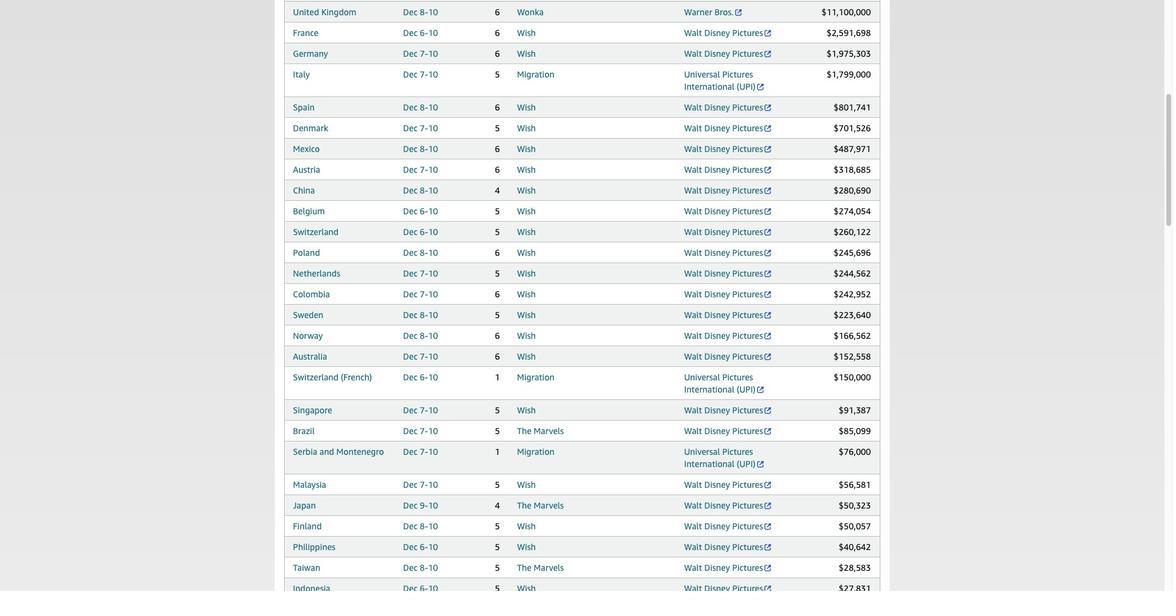 Task type: describe. For each thing, give the bounding box(es) containing it.
4 for the marvels
[[495, 501, 500, 511]]

marvels for dec 9-10
[[534, 501, 564, 511]]

china
[[293, 185, 315, 196]]

mexico
[[293, 144, 320, 154]]

dec for colombia
[[403, 289, 418, 300]]

walt for $487,971
[[685, 144, 703, 154]]

wish link for spain
[[517, 102, 536, 112]]

denmark
[[293, 123, 328, 133]]

disney for $701,526
[[705, 123, 730, 133]]

10 for taiwan
[[428, 563, 438, 573]]

$487,971
[[834, 144, 871, 154]]

walt disney pictures for $245,696
[[685, 248, 764, 258]]

walt disney pictures link for $2,591,698
[[685, 28, 773, 38]]

6 for colombia
[[495, 289, 500, 300]]

wish for sweden
[[517, 310, 536, 320]]

$280,690
[[834, 185, 871, 196]]

10 for malaysia
[[428, 480, 438, 490]]

wish link for norway
[[517, 331, 536, 341]]

dec 6-10 for france
[[403, 28, 438, 38]]

$50,057
[[839, 521, 871, 532]]

wish for spain
[[517, 102, 536, 112]]

united kingdom
[[293, 7, 357, 17]]

dec 7-10 link for brazil
[[403, 426, 438, 437]]

walt for $245,696
[[685, 248, 703, 258]]

$76,000
[[839, 447, 871, 457]]

pictures for $318,685
[[733, 164, 764, 175]]

$91,387
[[839, 405, 871, 416]]

universal for $150,000
[[685, 372, 720, 383]]

dec 7-10 link for denmark
[[403, 123, 438, 133]]

10 for serbia and montenegro
[[428, 447, 438, 457]]

mexico link
[[293, 144, 320, 154]]

$152,558
[[834, 352, 871, 362]]

dec 7-10 link for singapore
[[403, 405, 438, 416]]

germany link
[[293, 48, 328, 59]]

netherlands
[[293, 268, 341, 279]]

walt disney pictures link for $487,971
[[685, 144, 773, 154]]

wish link for poland
[[517, 248, 536, 258]]

$28,583
[[839, 563, 871, 573]]

serbia and montenegro
[[293, 447, 384, 457]]

colombia link
[[293, 289, 330, 300]]

universal for $1,799,000
[[685, 69, 720, 79]]

dec for france
[[403, 28, 418, 38]]

spain link
[[293, 102, 315, 112]]

10 for norway
[[428, 331, 438, 341]]

disney for $244,562
[[705, 268, 730, 279]]

7- for colombia
[[420, 289, 428, 300]]

dec for netherlands
[[403, 268, 418, 279]]

disney for $487,971
[[705, 144, 730, 154]]

5 for sweden
[[495, 310, 500, 320]]

(upi) for $1,799,000
[[737, 81, 756, 92]]

dec 9-10 link
[[403, 501, 438, 511]]

walt disney pictures link for $28,583
[[685, 563, 773, 573]]

walt for $2,591,698
[[685, 28, 703, 38]]

6 for spain
[[495, 102, 500, 112]]

dec 7-10 for italy
[[403, 69, 438, 79]]

pictures for $280,690
[[733, 185, 764, 196]]

pictures for $242,952
[[733, 289, 764, 300]]

pictures for $85,099
[[733, 426, 764, 437]]

switzerland (french)
[[293, 372, 372, 383]]

australia link
[[293, 352, 327, 362]]

$2,591,698
[[827, 28, 871, 38]]

japan
[[293, 501, 316, 511]]

walt disney pictures for $274,054
[[685, 206, 764, 216]]

sweden
[[293, 310, 324, 320]]

walt disney pictures link for $223,640
[[685, 310, 773, 320]]

dec 8-10 link for finland
[[403, 521, 438, 532]]

walt disney pictures link for $242,952
[[685, 289, 773, 300]]

6 for mexico
[[495, 144, 500, 154]]

pictures for $2,591,698
[[733, 28, 764, 38]]

$242,952
[[834, 289, 871, 300]]

pictures for $40,642
[[733, 542, 764, 553]]

7- for brazil
[[420, 426, 428, 437]]

pictures for $801,741
[[733, 102, 764, 112]]

walt disney pictures for $260,122
[[685, 227, 764, 237]]

$701,526
[[834, 123, 871, 133]]

$166,562
[[834, 331, 871, 341]]

4 for wish
[[495, 185, 500, 196]]

10 for united kingdom
[[428, 7, 438, 17]]

poland link
[[293, 248, 320, 258]]

brazil
[[293, 426, 315, 437]]

walt disney pictures for $280,690
[[685, 185, 764, 196]]

dec 8-10 link for mexico
[[403, 144, 438, 154]]

norway link
[[293, 331, 323, 341]]

$150,000
[[834, 372, 871, 383]]

walt for $1,975,303
[[685, 48, 703, 59]]

(french)
[[341, 372, 372, 383]]

marvels for dec 8-10
[[534, 563, 564, 573]]

italy
[[293, 69, 310, 79]]

france link
[[293, 28, 319, 38]]

pictures for $245,696
[[733, 248, 764, 258]]

8- for mexico
[[420, 144, 428, 154]]

dec for mexico
[[403, 144, 418, 154]]

6- for philippines
[[420, 542, 428, 553]]

philippines link
[[293, 542, 336, 553]]

serbia and montenegro link
[[293, 447, 384, 457]]

walt disney pictures for $91,387
[[685, 405, 764, 416]]

belgium link
[[293, 206, 325, 216]]

6- for france
[[420, 28, 428, 38]]

dec 7-10 link for malaysia
[[403, 480, 438, 490]]

wish for switzerland
[[517, 227, 536, 237]]

10 for austria
[[428, 164, 438, 175]]

bros.
[[715, 7, 734, 17]]

disney for $801,741
[[705, 102, 730, 112]]

dec for brazil
[[403, 426, 418, 437]]

netherlands link
[[293, 268, 341, 279]]

dec for japan
[[403, 501, 418, 511]]

disney for $280,690
[[705, 185, 730, 196]]

dec 8-10 for norway
[[403, 331, 438, 341]]

warner bros. link
[[685, 7, 743, 17]]

$260,122
[[834, 227, 871, 237]]

dec 8-10 link for taiwan
[[403, 563, 438, 573]]

dec 7-10 link for austria
[[403, 164, 438, 175]]

italy link
[[293, 69, 310, 79]]

international for $1,799,000
[[685, 81, 735, 92]]

austria
[[293, 164, 320, 175]]

dec 6-10 for switzerland
[[403, 227, 438, 237]]

wish for australia
[[517, 352, 536, 362]]

dec for finland
[[403, 521, 418, 532]]

japan link
[[293, 501, 316, 511]]

walt for $166,562
[[685, 331, 703, 341]]

pictures for $274,054
[[733, 206, 764, 216]]

dec 7-10 for denmark
[[403, 123, 438, 133]]

dec 9-10
[[403, 501, 438, 511]]

dec 6-10 link for switzerland
[[403, 227, 438, 237]]

dec for taiwan
[[403, 563, 418, 573]]

france
[[293, 28, 319, 38]]

dec 7-10 link for australia
[[403, 352, 438, 362]]

9-
[[420, 501, 428, 511]]

united
[[293, 7, 319, 17]]

dec 7-10 for germany
[[403, 48, 438, 59]]

wish link for denmark
[[517, 123, 536, 133]]

dec 8-10 for sweden
[[403, 310, 438, 320]]

norway
[[293, 331, 323, 341]]

wish for philippines
[[517, 542, 536, 553]]

universal pictures international (upi) link for $76,000
[[685, 447, 765, 470]]

$11,100,000
[[822, 7, 871, 17]]

colombia
[[293, 289, 330, 300]]



Task type: vqa. For each thing, say whether or not it's contained in the screenshot.


Task type: locate. For each thing, give the bounding box(es) containing it.
12 walt disney pictures link from the top
[[685, 289, 773, 300]]

1 dec from the top
[[403, 7, 418, 17]]

dec 8-10 link for united kingdom
[[403, 7, 438, 17]]

dec 7-10 link for germany
[[403, 48, 438, 59]]

2 vertical spatial universal pictures international (upi) link
[[685, 447, 765, 470]]

5 dec 7-10 from the top
[[403, 268, 438, 279]]

6- for switzerland (french)
[[420, 372, 428, 383]]

dec 7-10 link for serbia and montenegro
[[403, 447, 438, 457]]

$85,099
[[839, 426, 871, 437]]

the marvels
[[517, 426, 564, 437], [517, 501, 564, 511], [517, 563, 564, 573]]

walt disney pictures for $56,581
[[685, 480, 764, 490]]

3 dec 7-10 link from the top
[[403, 123, 438, 133]]

walt for $801,741
[[685, 102, 703, 112]]

3 wish from the top
[[517, 102, 536, 112]]

taiwan link
[[293, 563, 320, 573]]

walt disney pictures for $487,971
[[685, 144, 764, 154]]

universal for $76,000
[[685, 447, 720, 457]]

6 for poland
[[495, 248, 500, 258]]

$56,581
[[839, 480, 871, 490]]

4 wish from the top
[[517, 123, 536, 133]]

walt disney pictures link for $801,741
[[685, 102, 773, 112]]

1 vertical spatial the marvels link
[[517, 501, 564, 511]]

dec 6-10
[[403, 28, 438, 38], [403, 206, 438, 216], [403, 227, 438, 237], [403, 372, 438, 383], [403, 542, 438, 553]]

1 vertical spatial the marvels
[[517, 501, 564, 511]]

9 5 from the top
[[495, 480, 500, 490]]

2 vertical spatial migration
[[517, 447, 555, 457]]

0 vertical spatial universal
[[685, 69, 720, 79]]

pictures for $50,323
[[733, 501, 764, 511]]

1 vertical spatial 4
[[495, 501, 500, 511]]

8 walt disney pictures from the top
[[685, 206, 764, 216]]

sweden link
[[293, 310, 324, 320]]

0 vertical spatial 4
[[495, 185, 500, 196]]

8 7- from the top
[[420, 405, 428, 416]]

and
[[320, 447, 334, 457]]

warner bros.
[[685, 7, 734, 17]]

21 disney from the top
[[705, 542, 730, 553]]

0 vertical spatial universal pictures international (upi)
[[685, 69, 756, 92]]

0 vertical spatial marvels
[[534, 426, 564, 437]]

$801,741
[[834, 102, 871, 112]]

5 dec 8-10 link from the top
[[403, 248, 438, 258]]

14 walt disney pictures link from the top
[[685, 331, 773, 341]]

9 walt disney pictures link from the top
[[685, 227, 773, 237]]

0 vertical spatial 1
[[495, 372, 500, 383]]

8 dec 8-10 from the top
[[403, 521, 438, 532]]

international
[[685, 81, 735, 92], [685, 385, 735, 395], [685, 459, 735, 470]]

1 vertical spatial the
[[517, 501, 532, 511]]

20 walt disney pictures link from the top
[[685, 521, 773, 532]]

2 vertical spatial universal pictures international (upi)
[[685, 447, 756, 470]]

0 vertical spatial switzerland
[[293, 227, 339, 237]]

3 dec 7-10 from the top
[[403, 123, 438, 133]]

walt
[[685, 28, 703, 38], [685, 48, 703, 59], [685, 102, 703, 112], [685, 123, 703, 133], [685, 144, 703, 154], [685, 164, 703, 175], [685, 185, 703, 196], [685, 206, 703, 216], [685, 227, 703, 237], [685, 248, 703, 258], [685, 268, 703, 279], [685, 289, 703, 300], [685, 310, 703, 320], [685, 331, 703, 341], [685, 352, 703, 362], [685, 405, 703, 416], [685, 426, 703, 437], [685, 480, 703, 490], [685, 501, 703, 511], [685, 521, 703, 532], [685, 542, 703, 553], [685, 563, 703, 573]]

7-
[[420, 48, 428, 59], [420, 69, 428, 79], [420, 123, 428, 133], [420, 164, 428, 175], [420, 268, 428, 279], [420, 289, 428, 300], [420, 352, 428, 362], [420, 405, 428, 416], [420, 426, 428, 437], [420, 447, 428, 457], [420, 480, 428, 490]]

migration for italy
[[517, 69, 555, 79]]

23 dec from the top
[[403, 501, 418, 511]]

11 7- from the top
[[420, 480, 428, 490]]

6 for france
[[495, 28, 500, 38]]

7 walt disney pictures from the top
[[685, 185, 764, 196]]

poland
[[293, 248, 320, 258]]

1 vertical spatial switzerland
[[293, 372, 339, 383]]

6- for switzerland
[[420, 227, 428, 237]]

1 5 from the top
[[495, 69, 500, 79]]

3 5 from the top
[[495, 206, 500, 216]]

2 universal pictures international (upi) link from the top
[[685, 372, 765, 395]]

finland link
[[293, 521, 322, 532]]

2 vertical spatial international
[[685, 459, 735, 470]]

10 for singapore
[[428, 405, 438, 416]]

$245,696
[[834, 248, 871, 258]]

wish link for netherlands
[[517, 268, 536, 279]]

taiwan
[[293, 563, 320, 573]]

5 wish from the top
[[517, 144, 536, 154]]

12 10 from the top
[[428, 248, 438, 258]]

belgium
[[293, 206, 325, 216]]

2 vertical spatial migration link
[[517, 447, 555, 457]]

3 walt disney pictures link from the top
[[685, 102, 773, 112]]

5 walt disney pictures link from the top
[[685, 144, 773, 154]]

25 10 from the top
[[428, 542, 438, 553]]

pictures
[[733, 28, 764, 38], [733, 48, 764, 59], [723, 69, 754, 79], [733, 102, 764, 112], [733, 123, 764, 133], [733, 144, 764, 154], [733, 164, 764, 175], [733, 185, 764, 196], [733, 206, 764, 216], [733, 227, 764, 237], [733, 248, 764, 258], [733, 268, 764, 279], [733, 289, 764, 300], [733, 310, 764, 320], [733, 331, 764, 341], [733, 352, 764, 362], [723, 372, 754, 383], [733, 405, 764, 416], [733, 426, 764, 437], [723, 447, 754, 457], [733, 480, 764, 490], [733, 501, 764, 511], [733, 521, 764, 532], [733, 542, 764, 553], [733, 563, 764, 573]]

walt disney pictures link for $244,562
[[685, 268, 773, 279]]

2 vertical spatial the marvels link
[[517, 563, 564, 573]]

dec 8-10 link for china
[[403, 185, 438, 196]]

3 wish link from the top
[[517, 102, 536, 112]]

8- for finland
[[420, 521, 428, 532]]

wonka
[[517, 7, 544, 17]]

2 migration link from the top
[[517, 372, 555, 383]]

the
[[517, 426, 532, 437], [517, 501, 532, 511], [517, 563, 532, 573]]

$318,685
[[834, 164, 871, 175]]

14 wish from the top
[[517, 331, 536, 341]]

dec for australia
[[403, 352, 418, 362]]

0 vertical spatial universal pictures international (upi) link
[[685, 69, 765, 92]]

disney
[[705, 28, 730, 38], [705, 48, 730, 59], [705, 102, 730, 112], [705, 123, 730, 133], [705, 144, 730, 154], [705, 164, 730, 175], [705, 185, 730, 196], [705, 206, 730, 216], [705, 227, 730, 237], [705, 248, 730, 258], [705, 268, 730, 279], [705, 289, 730, 300], [705, 310, 730, 320], [705, 331, 730, 341], [705, 352, 730, 362], [705, 405, 730, 416], [705, 426, 730, 437], [705, 480, 730, 490], [705, 501, 730, 511], [705, 521, 730, 532], [705, 542, 730, 553], [705, 563, 730, 573]]

11 walt from the top
[[685, 268, 703, 279]]

pictures for $487,971
[[733, 144, 764, 154]]

wonka link
[[517, 7, 544, 17]]

singapore
[[293, 405, 332, 416]]

1 vertical spatial (upi)
[[737, 385, 756, 395]]

walt disney pictures link for $91,387
[[685, 405, 773, 416]]

walt disney pictures for $801,741
[[685, 102, 764, 112]]

3 walt from the top
[[685, 102, 703, 112]]

2 vertical spatial the marvels
[[517, 563, 564, 573]]

dec 8-10 for finland
[[403, 521, 438, 532]]

malaysia link
[[293, 480, 326, 490]]

15 wish from the top
[[517, 352, 536, 362]]

1 wish from the top
[[517, 28, 536, 38]]

7- for singapore
[[420, 405, 428, 416]]

universal
[[685, 69, 720, 79], [685, 372, 720, 383], [685, 447, 720, 457]]

6- for belgium
[[420, 206, 428, 216]]

dec 8-10 link for poland
[[403, 248, 438, 258]]

walt disney pictures link for $50,323
[[685, 501, 773, 511]]

17 disney from the top
[[705, 426, 730, 437]]

10 for germany
[[428, 48, 438, 59]]

1 6 from the top
[[495, 7, 500, 17]]

0 vertical spatial the marvels link
[[517, 426, 564, 437]]

disney for $152,558
[[705, 352, 730, 362]]

1 vertical spatial marvels
[[534, 501, 564, 511]]

walt disney pictures link for $701,526
[[685, 123, 773, 133]]

1 vertical spatial universal pictures international (upi)
[[685, 372, 756, 395]]

10 6 from the top
[[495, 352, 500, 362]]

0 vertical spatial (upi)
[[737, 81, 756, 92]]

wish for belgium
[[517, 206, 536, 216]]

$223,640
[[834, 310, 871, 320]]

walt disney pictures link
[[685, 28, 773, 38], [685, 48, 773, 59], [685, 102, 773, 112], [685, 123, 773, 133], [685, 144, 773, 154], [685, 164, 773, 175], [685, 185, 773, 196], [685, 206, 773, 216], [685, 227, 773, 237], [685, 248, 773, 258], [685, 268, 773, 279], [685, 289, 773, 300], [685, 310, 773, 320], [685, 331, 773, 341], [685, 352, 773, 362], [685, 405, 773, 416], [685, 426, 773, 437], [685, 480, 773, 490], [685, 501, 773, 511], [685, 521, 773, 532], [685, 542, 773, 553], [685, 563, 773, 573]]

dec 6-10 link for switzerland (french)
[[403, 372, 438, 383]]

0 vertical spatial the
[[517, 426, 532, 437]]

20 walt disney pictures from the top
[[685, 521, 764, 532]]

wish for singapore
[[517, 405, 536, 416]]

switzerland down belgium
[[293, 227, 339, 237]]

11 10 from the top
[[428, 227, 438, 237]]

8- for norway
[[420, 331, 428, 341]]

dec 8-10
[[403, 7, 438, 17], [403, 102, 438, 112], [403, 144, 438, 154], [403, 185, 438, 196], [403, 248, 438, 258], [403, 310, 438, 320], [403, 331, 438, 341], [403, 521, 438, 532], [403, 563, 438, 573]]

serbia
[[293, 447, 318, 457]]

dec 7-10 for netherlands
[[403, 268, 438, 279]]

migration link for italy
[[517, 69, 555, 79]]

4 6- from the top
[[420, 372, 428, 383]]

0 vertical spatial migration link
[[517, 69, 555, 79]]

10 walt disney pictures from the top
[[685, 248, 764, 258]]

6 7- from the top
[[420, 289, 428, 300]]

(upi) for $150,000
[[737, 385, 756, 395]]

1 the marvels link from the top
[[517, 426, 564, 437]]

13 wish from the top
[[517, 310, 536, 320]]

kingdom
[[322, 7, 357, 17]]

5 for malaysia
[[495, 480, 500, 490]]

walt disney pictures for $152,558
[[685, 352, 764, 362]]

11 walt disney pictures from the top
[[685, 268, 764, 279]]

switzerland down australia link
[[293, 372, 339, 383]]

6 for united kingdom
[[495, 7, 500, 17]]

1 universal from the top
[[685, 69, 720, 79]]

disney for $274,054
[[705, 206, 730, 216]]

13 wish link from the top
[[517, 310, 536, 320]]

16 walt disney pictures from the top
[[685, 405, 764, 416]]

the marvels link for dec 9-10
[[517, 501, 564, 511]]

1 vertical spatial migration link
[[517, 372, 555, 383]]

20 dec from the top
[[403, 426, 418, 437]]

22 walt from the top
[[685, 563, 703, 573]]

malaysia
[[293, 480, 326, 490]]

germany
[[293, 48, 328, 59]]

10 for philippines
[[428, 542, 438, 553]]

3 dec 6-10 from the top
[[403, 227, 438, 237]]

disney for $318,685
[[705, 164, 730, 175]]

wish link for mexico
[[517, 144, 536, 154]]

2 vertical spatial the
[[517, 563, 532, 573]]

$244,562
[[834, 268, 871, 279]]

switzerland for switzerland (french)
[[293, 372, 339, 383]]

10 for switzerland (french)
[[428, 372, 438, 383]]

3 8- from the top
[[420, 144, 428, 154]]

3 (upi) from the top
[[737, 459, 756, 470]]

1 universal pictures international (upi) link from the top
[[685, 69, 765, 92]]

22 10 from the top
[[428, 480, 438, 490]]

8 disney from the top
[[705, 206, 730, 216]]

17 walt disney pictures link from the top
[[685, 426, 773, 437]]

philippines
[[293, 542, 336, 553]]

warner
[[685, 7, 713, 17]]

1 vertical spatial migration
[[517, 372, 555, 383]]

9 6 from the top
[[495, 331, 500, 341]]

dec 8-10 link
[[403, 7, 438, 17], [403, 102, 438, 112], [403, 144, 438, 154], [403, 185, 438, 196], [403, 248, 438, 258], [403, 310, 438, 320], [403, 331, 438, 341], [403, 521, 438, 532], [403, 563, 438, 573]]

walt disney pictures link for $1,975,303
[[685, 48, 773, 59]]

8-
[[420, 7, 428, 17], [420, 102, 428, 112], [420, 144, 428, 154], [420, 185, 428, 196], [420, 248, 428, 258], [420, 310, 428, 320], [420, 331, 428, 341], [420, 521, 428, 532], [420, 563, 428, 573]]

6 dec from the top
[[403, 123, 418, 133]]

dec for philippines
[[403, 542, 418, 553]]

0 vertical spatial the marvels
[[517, 426, 564, 437]]

$1,799,000
[[827, 69, 871, 79]]

19 dec from the top
[[403, 405, 418, 416]]

16 10 from the top
[[428, 331, 438, 341]]

8 wish link from the top
[[517, 206, 536, 216]]

international for $76,000
[[685, 459, 735, 470]]

6 for norway
[[495, 331, 500, 341]]

2 vertical spatial universal
[[685, 447, 720, 457]]

walt disney pictures for $50,057
[[685, 521, 764, 532]]

8- for china
[[420, 185, 428, 196]]

the marvels link for dec 8-10
[[517, 563, 564, 573]]

12 wish from the top
[[517, 289, 536, 300]]

2 vertical spatial marvels
[[534, 563, 564, 573]]

4 dec 7-10 from the top
[[403, 164, 438, 175]]

wish link for colombia
[[517, 289, 536, 300]]

walt for $50,057
[[685, 521, 703, 532]]

wish for germany
[[517, 48, 536, 59]]

3 universal from the top
[[685, 447, 720, 457]]

walt for $318,685
[[685, 164, 703, 175]]

7- for denmark
[[420, 123, 428, 133]]

9 7- from the top
[[420, 426, 428, 437]]

10 wish from the top
[[517, 248, 536, 258]]

dec 6-10 for switzerland (french)
[[403, 372, 438, 383]]

(upi)
[[737, 81, 756, 92], [737, 385, 756, 395], [737, 459, 756, 470]]

7 dec from the top
[[403, 144, 418, 154]]

walt disney pictures link for $245,696
[[685, 248, 773, 258]]

2 4 from the top
[[495, 501, 500, 511]]

switzerland (french) link
[[293, 372, 372, 383]]

5 for brazil
[[495, 426, 500, 437]]

5 dec 8-10 from the top
[[403, 248, 438, 258]]

1 8- from the top
[[420, 7, 428, 17]]

dec for norway
[[403, 331, 418, 341]]

dec 6-10 link
[[403, 28, 438, 38], [403, 206, 438, 216], [403, 227, 438, 237], [403, 372, 438, 383], [403, 542, 438, 553]]

pictures for $244,562
[[733, 268, 764, 279]]

0 vertical spatial international
[[685, 81, 735, 92]]

wish for norway
[[517, 331, 536, 341]]

australia
[[293, 352, 327, 362]]

24 dec from the top
[[403, 521, 418, 532]]

pictures for $701,526
[[733, 123, 764, 133]]

4 5 from the top
[[495, 227, 500, 237]]

1 vertical spatial 1
[[495, 447, 500, 457]]

finland
[[293, 521, 322, 532]]

1 vertical spatial universal pictures international (upi) link
[[685, 372, 765, 395]]

disney for $260,122
[[705, 227, 730, 237]]

4
[[495, 185, 500, 196], [495, 501, 500, 511]]

$50,323
[[839, 501, 871, 511]]

8 6 from the top
[[495, 289, 500, 300]]

10 for mexico
[[428, 144, 438, 154]]

the marvels for dec 9-10
[[517, 501, 564, 511]]

$40,642
[[839, 542, 871, 553]]

18 walt disney pictures from the top
[[685, 480, 764, 490]]

dec 7-10 for australia
[[403, 352, 438, 362]]

9 dec 8-10 from the top
[[403, 563, 438, 573]]

19 wish from the top
[[517, 542, 536, 553]]

8- for poland
[[420, 248, 428, 258]]

switzerland
[[293, 227, 339, 237], [293, 372, 339, 383]]

marvels
[[534, 426, 564, 437], [534, 501, 564, 511], [534, 563, 564, 573]]

5 for philippines
[[495, 542, 500, 553]]

$1,975,303
[[827, 48, 871, 59]]

disney for $245,696
[[705, 248, 730, 258]]

walt disney pictures link for $56,581
[[685, 480, 773, 490]]

migration
[[517, 69, 555, 79], [517, 372, 555, 383], [517, 447, 555, 457]]

1
[[495, 372, 500, 383], [495, 447, 500, 457]]

17 wish link from the top
[[517, 480, 536, 490]]

6 dec 8-10 link from the top
[[403, 310, 438, 320]]

2 dec from the top
[[403, 28, 418, 38]]

walt disney pictures for $28,583
[[685, 563, 764, 573]]

8- for sweden
[[420, 310, 428, 320]]

spain
[[293, 102, 315, 112]]

16 disney from the top
[[705, 405, 730, 416]]

17 wish from the top
[[517, 480, 536, 490]]

1 vertical spatial universal
[[685, 372, 720, 383]]

austria link
[[293, 164, 320, 175]]

6 walt disney pictures link from the top
[[685, 164, 773, 175]]

united kingdom link
[[293, 7, 357, 17]]

walt disney pictures link for $260,122
[[685, 227, 773, 237]]

wish for colombia
[[517, 289, 536, 300]]

1 vertical spatial international
[[685, 385, 735, 395]]

9 10 from the top
[[428, 185, 438, 196]]

denmark link
[[293, 123, 328, 133]]

china link
[[293, 185, 315, 196]]

wish link
[[517, 28, 536, 38], [517, 48, 536, 59], [517, 102, 536, 112], [517, 123, 536, 133], [517, 144, 536, 154], [517, 164, 536, 175], [517, 185, 536, 196], [517, 206, 536, 216], [517, 227, 536, 237], [517, 248, 536, 258], [517, 268, 536, 279], [517, 289, 536, 300], [517, 310, 536, 320], [517, 331, 536, 341], [517, 352, 536, 362], [517, 405, 536, 416], [517, 480, 536, 490], [517, 521, 536, 532], [517, 542, 536, 553]]

5 walt from the top
[[685, 144, 703, 154]]

3 10 from the top
[[428, 48, 438, 59]]

21 10 from the top
[[428, 447, 438, 457]]

15 dec from the top
[[403, 310, 418, 320]]

the for dec 9-10
[[517, 501, 532, 511]]

0 vertical spatial migration
[[517, 69, 555, 79]]

23 10 from the top
[[428, 501, 438, 511]]

5
[[495, 69, 500, 79], [495, 123, 500, 133], [495, 206, 500, 216], [495, 227, 500, 237], [495, 268, 500, 279], [495, 310, 500, 320], [495, 405, 500, 416], [495, 426, 500, 437], [495, 480, 500, 490], [495, 521, 500, 532], [495, 542, 500, 553], [495, 563, 500, 573]]

8 5 from the top
[[495, 426, 500, 437]]

4 8- from the top
[[420, 185, 428, 196]]

$274,054
[[834, 206, 871, 216]]

dec for italy
[[403, 69, 418, 79]]

6 6 from the top
[[495, 164, 500, 175]]

brazil link
[[293, 426, 315, 437]]

(upi) for $76,000
[[737, 459, 756, 470]]

11 walt disney pictures link from the top
[[685, 268, 773, 279]]

22 walt disney pictures from the top
[[685, 563, 764, 573]]

montenegro
[[337, 447, 384, 457]]

dec 8-10 for poland
[[403, 248, 438, 258]]

4 walt disney pictures from the top
[[685, 123, 764, 133]]

wish link for belgium
[[517, 206, 536, 216]]

dec 7-10 for singapore
[[403, 405, 438, 416]]

singapore link
[[293, 405, 332, 416]]

6 8- from the top
[[420, 310, 428, 320]]

switzerland link
[[293, 227, 339, 237]]

12 wish link from the top
[[517, 289, 536, 300]]

2 vertical spatial (upi)
[[737, 459, 756, 470]]

dec for united kingdom
[[403, 7, 418, 17]]

dec
[[403, 7, 418, 17], [403, 28, 418, 38], [403, 48, 418, 59], [403, 69, 418, 79], [403, 102, 418, 112], [403, 123, 418, 133], [403, 144, 418, 154], [403, 164, 418, 175], [403, 185, 418, 196], [403, 206, 418, 216], [403, 227, 418, 237], [403, 248, 418, 258], [403, 268, 418, 279], [403, 289, 418, 300], [403, 310, 418, 320], [403, 331, 418, 341], [403, 352, 418, 362], [403, 372, 418, 383], [403, 405, 418, 416], [403, 426, 418, 437], [403, 447, 418, 457], [403, 480, 418, 490], [403, 501, 418, 511], [403, 521, 418, 532], [403, 542, 418, 553], [403, 563, 418, 573]]

2 wish link from the top
[[517, 48, 536, 59]]

3 universal pictures international (upi) from the top
[[685, 447, 756, 470]]

dec 7-10
[[403, 48, 438, 59], [403, 69, 438, 79], [403, 123, 438, 133], [403, 164, 438, 175], [403, 268, 438, 279], [403, 289, 438, 300], [403, 352, 438, 362], [403, 405, 438, 416], [403, 426, 438, 437], [403, 447, 438, 457], [403, 480, 438, 490]]

26 10 from the top
[[428, 563, 438, 573]]



